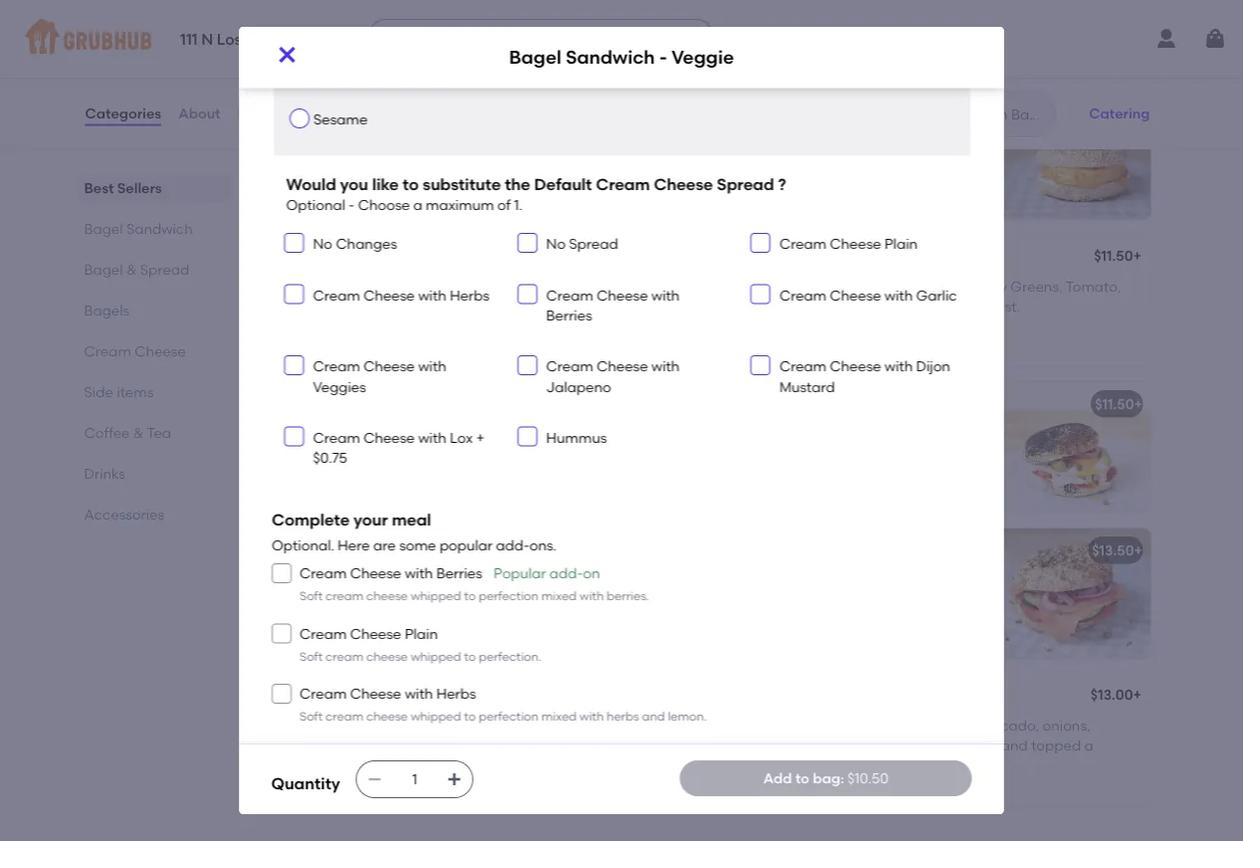 Task type: locate. For each thing, give the bounding box(es) containing it.
with inside cream cheese with dijon mustard
[[885, 359, 913, 375]]

cheese down cream cheese with jalapeno
[[567, 396, 615, 413]]

1 vertical spatial $11.50 +
[[1095, 396, 1143, 413]]

0 vertical spatial on
[[931, 172, 949, 189]]

1 horizontal spatial be
[[862, 172, 880, 189]]

0 vertical spatial herbs
[[449, 287, 489, 304]]

& down bagel sandwich tab
[[126, 261, 137, 278]]

cheese down sandwich.
[[366, 650, 408, 664]]

be down cheddar
[[862, 172, 880, 189]]

1 horizontal spatial avocado
[[488, 396, 549, 413]]

2 cream from the top
[[325, 650, 363, 664]]

on inside "cream cheese with garlic, scrambled eggs, cheddar cheese. we recommend to be served on our everything bagel"
[[931, 172, 949, 189]]

1 horizontal spatial add-
[[549, 565, 583, 582]]

peppers, down the open
[[733, 737, 793, 754]]

1 jack from the left
[[484, 737, 517, 754]]

0 horizontal spatial jalapeno
[[420, 778, 485, 795]]

111 n los angeles st
[[180, 31, 323, 49]]

dijon up the cheese,
[[873, 278, 907, 295]]

poached
[[287, 611, 349, 628], [733, 757, 795, 774]]

1 vertical spatial best
[[84, 179, 114, 196]]

$13.50
[[1093, 542, 1135, 559]]

we inside cream cheese with dijon mustard, pastrami, egg sunny side up, jack cheese, coleslaw. we recommend to be served on our jalapeno cheese bagel.
[[411, 757, 433, 774]]

0 vertical spatial turkey
[[813, 250, 858, 267]]

to inside cream cheese with dijon mustard, pastrami, egg sunny side up, jack cheese, coleslaw. we recommend to be served on our jalapeno cheese bagel.
[[287, 778, 301, 795]]

cheese
[[784, 131, 832, 148], [338, 278, 386, 295], [567, 396, 615, 413], [366, 589, 408, 604], [366, 650, 408, 664], [366, 710, 408, 724], [950, 737, 998, 754]]

herbs for cream cheese with herbs soft cream cheese whipped to perfection mixed with herbs and lemon.
[[436, 686, 476, 703]]

0 vertical spatial cream
[[325, 589, 363, 604]]

1 onions, from the left
[[457, 298, 508, 315]]

2 soft from the top
[[299, 650, 322, 664]]

+
[[1135, 103, 1143, 120], [1134, 248, 1142, 265], [1135, 396, 1143, 413], [476, 430, 484, 447], [1135, 542, 1143, 559], [1134, 687, 1142, 704]]

sandwich
[[808, 717, 873, 734]]

cream
[[733, 131, 781, 148], [596, 175, 650, 194], [779, 236, 826, 253], [287, 278, 334, 295], [733, 278, 781, 295], [313, 287, 360, 304], [546, 287, 593, 304], [779, 287, 826, 304], [84, 343, 131, 359], [313, 359, 360, 375], [546, 359, 593, 375], [779, 359, 826, 375], [313, 430, 360, 447], [299, 565, 346, 582], [299, 626, 346, 643], [299, 686, 346, 703], [287, 717, 334, 734]]

bagel sandwich - veggie up cream cheese with herbs
[[287, 250, 458, 267]]

2 no from the left
[[546, 236, 565, 253]]

1 vertical spatial veggie
[[410, 250, 458, 267]]

cheese, down pastrami,
[[287, 757, 339, 774]]

main navigation navigation
[[0, 0, 1244, 78]]

0 vertical spatial served
[[883, 172, 928, 189]]

sunny
[[384, 737, 425, 754]]

1 perfection from the top
[[479, 589, 538, 604]]

dijon up white
[[916, 359, 950, 375]]

a right choose
[[413, 197, 422, 214]]

2 onions, from the left
[[785, 298, 836, 315]]

jack right "up,"
[[484, 737, 517, 754]]

bagel sandwich - avocado smash
[[287, 542, 520, 559]]

to up "up,"
[[464, 710, 476, 724]]

sandwich down pumpernickel
[[566, 46, 655, 68]]

1 vertical spatial tomato,
[[346, 298, 401, 315]]

0 horizontal spatial no
[[313, 236, 332, 253]]

cheese inside tab
[[135, 343, 186, 359]]

svg image for cream cheese with veggies
[[288, 360, 300, 372]]

veggies
[[313, 379, 366, 396]]

about
[[178, 105, 221, 122]]

to down pastrami,
[[287, 778, 301, 795]]

whipped up the "as"
[[410, 589, 461, 604]]

egg. inside smashed avocado with shallots, peppers, olives, provolone cheese, poached egg. served as an open face sandwich. we recommend to use our plain bagel.
[[352, 611, 382, 628]]

sandwich
[[337, 43, 441, 68], [566, 46, 655, 68], [330, 107, 398, 124], [126, 220, 193, 237], [330, 250, 398, 267], [733, 250, 801, 267], [330, 396, 398, 413], [776, 396, 844, 413], [330, 542, 398, 559], [330, 689, 398, 706]]

bagel sandwich - pastrami image
[[556, 675, 705, 805]]

mustard,
[[911, 278, 970, 295], [462, 717, 521, 734]]

on right the popular on the bottom left
[[583, 565, 600, 582]]

1 no from the left
[[313, 236, 332, 253]]

0 horizontal spatial plain
[[404, 626, 438, 643]]

herbs up side
[[436, 686, 476, 703]]

mixed down popular add-on
[[541, 589, 577, 604]]

sandwich - turkey & brie
[[733, 250, 902, 267]]

cream inside would you like to substitute the default cream cheese spread ? optional - choose a maximum of 1.
[[596, 175, 650, 194]]

0 horizontal spatial egg
[[355, 737, 381, 754]]

1 horizontal spatial berries
[[546, 307, 592, 324]]

svg image inside the main navigation navigation
[[1204, 27, 1228, 51]]

garlic
[[916, 287, 957, 304]]

1 horizontal spatial cheese,
[[465, 591, 517, 608]]

1 vertical spatial and
[[1002, 737, 1028, 754]]

bagel sandwich - avocado smash image
[[556, 529, 705, 658]]

1 vertical spatial be
[[304, 778, 322, 795]]

1 horizontal spatial jack
[[913, 737, 946, 754]]

1 vertical spatial face
[[775, 717, 805, 734]]

garlic,
[[867, 131, 909, 148]]

0 vertical spatial veggie
[[672, 46, 734, 68]]

0 horizontal spatial dijon
[[424, 717, 458, 734]]

dijon inside cream cheese with dijon mustard, baby greens, tomato, pickled onions, brie cheese, turkey breast.
[[873, 278, 907, 295]]

0 horizontal spatial spread
[[140, 261, 189, 278]]

mustard, inside cream cheese with dijon mustard, pastrami, egg sunny side up, jack cheese, coleslaw. we recommend to be served on our jalapeno cheese bagel.
[[462, 717, 521, 734]]

1 horizontal spatial olives,
[[796, 737, 837, 754]]

cheddar
[[849, 152, 907, 169]]

choose
[[358, 197, 410, 214]]

1 vertical spatial brie
[[840, 298, 866, 315]]

face right the open
[[775, 717, 805, 734]]

use
[[287, 651, 311, 668]]

0 horizontal spatial tomato,
[[346, 298, 401, 315]]

with down cream cheese plain
[[839, 278, 870, 295]]

0 vertical spatial recommend
[[759, 172, 842, 189]]

we inside "cream cheese with garlic, scrambled eggs, cheddar cheese. we recommend to be served on our everything bagel"
[[733, 172, 755, 189]]

served up bagel.
[[325, 778, 370, 795]]

2 horizontal spatial our
[[952, 172, 974, 189]]

0 vertical spatial peppers,
[[287, 591, 347, 608]]

sandwich down veggies at the top left
[[330, 396, 398, 413]]

1 horizontal spatial face
[[775, 717, 805, 734]]

1 horizontal spatial turkey
[[927, 298, 971, 315]]

-
[[660, 46, 668, 68], [401, 107, 407, 124], [348, 197, 354, 214], [401, 250, 407, 267], [804, 250, 810, 267], [401, 396, 407, 413], [847, 396, 853, 413], [401, 542, 407, 559], [401, 689, 407, 706]]

mustard, inside cream cheese with dijon mustard, baby greens, tomato, pickled onions, brie cheese, turkey breast.
[[911, 278, 970, 295]]

2 vertical spatial whipped
[[410, 710, 461, 724]]

0 horizontal spatial avocado
[[410, 542, 472, 559]]

and down avocado,
[[1002, 737, 1028, 754]]

bagel sandwich down poppy seed
[[271, 43, 441, 68]]

cheese, up open
[[465, 591, 517, 608]]

cheese inside cream cheese veggie with pickled veggies, tomato, pickled onions, cucumber.
[[338, 278, 386, 295]]

- inside button
[[401, 396, 407, 413]]

our down coleslaw.
[[394, 778, 416, 795]]

and right herbs
[[642, 710, 665, 724]]

pickled down sandwich - turkey & brie
[[733, 298, 782, 315]]

whipped down pastrami
[[410, 710, 461, 724]]

cheese up veggies at the top left
[[363, 359, 415, 375]]

a
[[413, 197, 422, 214], [1085, 737, 1094, 754]]

& inside tab
[[126, 261, 137, 278]]

our down cheese.
[[952, 172, 974, 189]]

cream down sandwich.
[[325, 650, 363, 664]]

1 vertical spatial avocado
[[410, 542, 472, 559]]

add- down ons.
[[549, 565, 583, 582]]

- down you
[[348, 197, 354, 214]]

svg image for cream cheese with garlic
[[754, 289, 766, 301]]

1 vertical spatial our
[[314, 651, 336, 668]]

build
[[410, 107, 445, 124]]

coffee
[[84, 424, 130, 441]]

jack down smashed
[[913, 737, 946, 754]]

jack for up,
[[484, 737, 517, 754]]

cheese up bagel sandwich - bacon egg avocado & cheese image
[[596, 359, 648, 375]]

1 vertical spatial olives,
[[796, 737, 837, 754]]

1 vertical spatial bagel sandwich
[[84, 220, 193, 237]]

3 whipped from the top
[[410, 710, 461, 724]]

best inside tab
[[84, 179, 114, 196]]

3 soft from the top
[[299, 710, 322, 724]]

1 horizontal spatial dijon
[[873, 278, 907, 295]]

served inside "cream cheese with garlic, scrambled eggs, cheddar cheese. we recommend to be served on our everything bagel"
[[883, 172, 928, 189]]

cheese up eggs,
[[784, 131, 832, 148]]

with inside cream cheese with veggies
[[418, 359, 446, 375]]

& inside button
[[552, 396, 563, 413]]

1 vertical spatial served
[[325, 778, 370, 795]]

perfection up "up,"
[[479, 710, 538, 724]]

0 horizontal spatial peppers,
[[287, 591, 347, 608]]

hummus
[[546, 430, 607, 447]]

your up are
[[353, 511, 388, 530]]

cream
[[325, 589, 363, 604], [325, 650, 363, 664], [325, 710, 363, 724]]

svg image
[[1204, 27, 1228, 51], [275, 43, 299, 67], [288, 238, 300, 250], [521, 238, 533, 250], [754, 289, 766, 301], [288, 360, 300, 372], [521, 360, 533, 372], [521, 431, 533, 443], [447, 772, 463, 788]]

1 horizontal spatial jalapeno
[[546, 379, 611, 396]]

0 horizontal spatial and
[[642, 710, 665, 724]]

served down cheddar
[[883, 172, 928, 189]]

spread down scrambled
[[717, 175, 774, 194]]

on down cheese.
[[931, 172, 949, 189]]

dijon for cream cheese with dijon mustard
[[916, 359, 950, 375]]

herbs inside cream cheese with herbs soft cream cheese whipped to perfection mixed with herbs and lemon.
[[436, 686, 476, 703]]

egg inside cream cheese with dijon mustard, pastrami, egg sunny side up, jack cheese, coleslaw. we recommend to be served on our jalapeno cheese bagel.
[[355, 737, 381, 754]]

2 whipped from the top
[[410, 650, 461, 664]]

poached down smashed
[[287, 611, 349, 628]]

reviews button
[[237, 78, 294, 149]]

recommend
[[759, 172, 842, 189], [418, 631, 501, 648], [436, 757, 519, 774]]

0 vertical spatial avocado
[[488, 396, 549, 413]]

turkey left the breast.
[[927, 298, 971, 315]]

1 vertical spatial soft
[[299, 650, 322, 664]]

1 vertical spatial whipped
[[410, 650, 461, 664]]

1 whipped from the top
[[410, 589, 461, 604]]

1 horizontal spatial poached
[[733, 757, 795, 774]]

to right like
[[402, 175, 419, 194]]

0 horizontal spatial jack
[[484, 737, 517, 754]]

0 horizontal spatial berries
[[436, 565, 482, 582]]

perfection down the popular on the bottom left
[[479, 589, 538, 604]]

with inside cream cheese with jalapeno
[[651, 359, 679, 375]]

pickled down veggie
[[405, 298, 454, 315]]

0 horizontal spatial add-
[[496, 537, 529, 554]]

- left the bacon
[[401, 396, 407, 413]]

face inside smashed avocado with shallots, peppers, olives, provolone cheese, poached egg. served as an open face sandwich. we recommend to use our plain bagel.
[[287, 631, 318, 648]]

1 vertical spatial peppers,
[[733, 737, 793, 754]]

1 horizontal spatial served
[[883, 172, 928, 189]]

cream cheese with lox + $0.75
[[313, 430, 484, 467]]

2 mixed from the top
[[541, 710, 577, 724]]

like
[[372, 175, 399, 194]]

veggie
[[672, 46, 734, 68], [410, 250, 458, 267]]

mustard, for sandwich - turkey & brie
[[911, 278, 970, 295]]

1 horizontal spatial egg.
[[798, 757, 828, 774]]

2 vertical spatial on
[[374, 778, 391, 795]]

whipped down the "as"
[[410, 650, 461, 664]]

& up cream cheese with garlic
[[861, 250, 872, 267]]

cheese inside cream cheese with veggies
[[363, 359, 415, 375]]

cream cheese tab
[[84, 341, 224, 361]]

catering
[[1090, 105, 1151, 122]]

plain inside 'cream cheese plain soft cream cheese whipped to perfection.'
[[404, 626, 438, 643]]

Search Brooklyn Bagel Bakery search field
[[897, 105, 1050, 123]]

brie up cream cheese with garlic
[[875, 250, 902, 267]]

peppers,
[[287, 591, 347, 608], [733, 737, 793, 754]]

1 horizontal spatial cream cheese with berries
[[546, 287, 679, 324]]

your inside complete your meal optional. here are some popular add-ons.
[[353, 511, 388, 530]]

Input item quantity number field
[[393, 762, 437, 798]]

avocado down meal
[[410, 542, 472, 559]]

0 horizontal spatial poached
[[287, 611, 349, 628]]

dijon
[[873, 278, 907, 295], [916, 359, 950, 375], [424, 717, 458, 734]]

egg. right add
[[798, 757, 828, 774]]

1 vertical spatial $10.50
[[848, 770, 889, 787]]

to right add
[[796, 770, 810, 787]]

cream inside "cream cheese with garlic, scrambled eggs, cheddar cheese. we recommend to be served on our everything bagel"
[[733, 131, 781, 148]]

1 vertical spatial perfection
[[479, 710, 538, 724]]

we down sunny
[[411, 757, 433, 774]]

bagel sandwich - veggie down pumpernickel
[[509, 46, 734, 68]]

cheese inside cream cheese with herbs soft cream cheese whipped to perfection mixed with herbs and lemon.
[[350, 686, 401, 703]]

plain
[[885, 236, 918, 253], [404, 626, 438, 643]]

0 vertical spatial tomato,
[[1066, 278, 1122, 295]]

1 vertical spatial jalapeno
[[420, 778, 485, 795]]

changes
[[335, 236, 397, 253]]

soft
[[299, 589, 322, 604], [299, 650, 322, 664], [299, 710, 322, 724]]

poached down the open
[[733, 757, 795, 774]]

a inside open face sandwich  with smashed avocado, onions, peppers, olives, tomatoes, jack cheese and topped a poached egg.
[[1085, 737, 1094, 754]]

on
[[931, 172, 949, 189], [583, 565, 600, 582], [374, 778, 391, 795]]

face up use on the left of the page
[[287, 631, 318, 648]]

perfection
[[479, 589, 538, 604], [479, 710, 538, 724]]

cheese,
[[869, 298, 924, 315]]

dijon for cream cheese with dijon mustard, pastrami, egg sunny side up, jack cheese, coleslaw. we recommend to be served on our jalapeno cheese bagel.
[[424, 717, 458, 734]]

fish
[[949, 396, 976, 413]]

berries inside cream cheese with berries
[[546, 307, 592, 324]]

spread down default
[[569, 236, 618, 253]]

- up veggie
[[401, 250, 407, 267]]

add
[[764, 770, 792, 787]]

bagel
[[808, 192, 847, 209]]

drinks
[[84, 465, 125, 482]]

with inside cream cheese with dijon mustard, pastrami, egg sunny side up, jack cheese, coleslaw. we recommend to be served on our jalapeno cheese bagel.
[[392, 717, 421, 734]]

0 vertical spatial egg.
[[352, 611, 382, 628]]

cheese inside cream cheese with dijon mustard
[[830, 359, 881, 375]]

be
[[862, 172, 880, 189], [304, 778, 322, 795]]

pickled down of
[[470, 278, 519, 295]]

2 jack from the left
[[913, 737, 946, 754]]

cheese down plain
[[350, 686, 401, 703]]

recommend down "up,"
[[436, 757, 519, 774]]

to inside cream cheese with herbs soft cream cheese whipped to perfection mixed with herbs and lemon.
[[464, 710, 476, 724]]

cream cheese with berries down no spread
[[546, 287, 679, 324]]

jack inside cream cheese with dijon mustard, pastrami, egg sunny side up, jack cheese, coleslaw. we recommend to be served on our jalapeno cheese bagel.
[[484, 737, 517, 754]]

$13.50 +
[[1093, 542, 1143, 559]]

cheese, inside cream cheese with dijon mustard, pastrami, egg sunny side up, jack cheese, coleslaw. we recommend to be served on our jalapeno cheese bagel.
[[287, 757, 339, 774]]

cream cheese with jalapeno
[[546, 359, 679, 396]]

meal
[[391, 511, 431, 530]]

bagel sandwich - build your own image
[[556, 90, 705, 219]]

0 vertical spatial add-
[[496, 537, 529, 554]]

jack inside open face sandwich  with smashed avocado, onions, peppers, olives, tomatoes, jack cheese and topped a poached egg.
[[913, 737, 946, 754]]

0 vertical spatial $11.50
[[1094, 248, 1134, 265]]

0 vertical spatial bagel sandwich - veggie
[[509, 46, 734, 68]]

a for avocado,
[[1085, 737, 1094, 754]]

our inside cream cheese with dijon mustard, pastrami, egg sunny side up, jack cheese, coleslaw. we recommend to be served on our jalapeno cheese bagel.
[[394, 778, 416, 795]]

0 horizontal spatial face
[[287, 631, 318, 648]]

egg inside button
[[458, 396, 484, 413]]

cheese down "avocado"
[[366, 589, 408, 604]]

cheese down sandwich - turkey & brie
[[784, 278, 835, 295]]

0 horizontal spatial bagel sandwich - veggie
[[287, 250, 458, 267]]

olives, down sandwich
[[796, 737, 837, 754]]

1 horizontal spatial brie
[[875, 250, 902, 267]]

0 horizontal spatial bagel sandwich
[[84, 220, 193, 237]]

2 horizontal spatial pickled
[[733, 298, 782, 315]]

1 vertical spatial cheese,
[[287, 757, 339, 774]]

best left sellers
[[84, 179, 114, 196]]

cheese,
[[465, 591, 517, 608], [287, 757, 339, 774]]

quantity
[[271, 774, 340, 793]]

2 perfection from the top
[[479, 710, 538, 724]]

1.
[[514, 197, 522, 214]]

jalapeno up hummus
[[546, 379, 611, 396]]

0 vertical spatial be
[[862, 172, 880, 189]]

soft down smashed
[[299, 589, 322, 604]]

bagel
[[271, 43, 332, 68], [509, 46, 562, 68], [287, 107, 327, 124], [84, 220, 123, 237], [287, 250, 327, 267], [84, 261, 123, 278], [287, 396, 327, 413], [733, 396, 773, 413], [287, 542, 327, 559], [287, 689, 327, 706]]

cheese down no spread
[[596, 287, 648, 304]]

cheese
[[654, 175, 713, 194], [830, 236, 881, 253], [784, 278, 835, 295], [363, 287, 415, 304], [596, 287, 648, 304], [830, 287, 881, 304], [135, 343, 186, 359], [363, 359, 415, 375], [596, 359, 648, 375], [830, 359, 881, 375], [363, 430, 415, 447], [350, 565, 401, 582], [350, 626, 401, 643], [350, 686, 401, 703], [338, 717, 389, 734], [287, 798, 339, 815]]

berries.
[[607, 589, 649, 604]]

we up everything
[[733, 172, 755, 189]]

pumpernickel
[[543, 14, 635, 30]]

3 cream from the top
[[325, 710, 363, 724]]

mustard, up the cheese,
[[911, 278, 970, 295]]

plain up bagel.
[[404, 626, 438, 643]]

berries up soft cream cheese whipped to perfection mixed with berries.
[[436, 565, 482, 582]]

2 horizontal spatial on
[[931, 172, 949, 189]]

would
[[286, 175, 336, 194]]

bagel inside button
[[287, 396, 327, 413]]

cream inside cream cheese with dijon mustard
[[779, 359, 826, 375]]

cream cheese with berries
[[546, 287, 679, 324], [299, 565, 482, 582]]

1 horizontal spatial veggie
[[672, 46, 734, 68]]

dijon for cream cheese with dijon mustard, baby greens, tomato, pickled onions, brie cheese, turkey breast.
[[873, 278, 907, 295]]

egg. inside open face sandwich  with smashed avocado, onions, peppers, olives, tomatoes, jack cheese and topped a poached egg.
[[798, 757, 828, 774]]

onions,
[[457, 298, 508, 315], [785, 298, 836, 315]]

no spread
[[546, 236, 618, 253]]

cheese inside cream cheese with lox + $0.75
[[363, 430, 415, 447]]

cheese inside cream cheese with dijon mustard, baby greens, tomato, pickled onions, brie cheese, turkey breast.
[[784, 278, 835, 295]]

cheese up side items "tab"
[[135, 343, 186, 359]]

1 horizontal spatial egg
[[458, 396, 484, 413]]

recommend inside cream cheese with dijon mustard, pastrami, egg sunny side up, jack cheese, coleslaw. we recommend to be served on our jalapeno cheese bagel.
[[436, 757, 519, 774]]

add- inside complete your meal optional. here are some popular add-ons.
[[496, 537, 529, 554]]

2 horizontal spatial dijon
[[916, 359, 950, 375]]

baby
[[973, 278, 1008, 295]]

cheese down quantity
[[287, 798, 339, 815]]

$0.75
[[313, 450, 347, 467]]

cream inside cream cheese with berries
[[546, 287, 593, 304]]

mustard
[[779, 379, 835, 396]]

0 vertical spatial olives,
[[350, 591, 391, 608]]

popular
[[439, 537, 492, 554]]

whipped inside 'cream cheese plain soft cream cheese whipped to perfection.'
[[410, 650, 461, 664]]

0 horizontal spatial olives,
[[350, 591, 391, 608]]

recommend inside smashed avocado with shallots, peppers, olives, provolone cheese, poached egg. served as an open face sandwich. we recommend to use our plain bagel.
[[418, 631, 501, 648]]

optional
[[286, 197, 345, 214]]

with inside "cream cheese with garlic, scrambled eggs, cheddar cheese. we recommend to be served on our everything bagel"
[[836, 131, 864, 148]]

1 horizontal spatial peppers,
[[733, 737, 793, 754]]

1 horizontal spatial tomato,
[[1066, 278, 1122, 295]]

svg image for bagel sandwich - veggie
[[275, 43, 299, 67]]

1 vertical spatial turkey
[[927, 298, 971, 315]]

1 vertical spatial with
[[876, 717, 908, 734]]

jalapeno down side
[[420, 778, 485, 795]]

to
[[845, 172, 859, 189], [402, 175, 419, 194], [464, 589, 476, 604], [504, 631, 518, 648], [464, 650, 476, 664], [464, 710, 476, 724], [796, 770, 810, 787], [287, 778, 301, 795]]

0 vertical spatial a
[[413, 197, 422, 214]]

you
[[340, 175, 368, 194]]

tomato, right greens,
[[1066, 278, 1122, 295]]

1 vertical spatial mustard,
[[462, 717, 521, 734]]

bacon
[[410, 396, 455, 413]]

categories
[[85, 105, 161, 122]]

0 horizontal spatial cheese,
[[287, 757, 339, 774]]

herbs right veggie
[[449, 287, 489, 304]]

svg image for hummus
[[521, 431, 533, 443]]

to inside 'cream cheese plain soft cream cheese whipped to perfection.'
[[464, 650, 476, 664]]

on down coleslaw.
[[374, 778, 391, 795]]

0 vertical spatial spread
[[717, 175, 774, 194]]

add-
[[496, 537, 529, 554], [549, 565, 583, 582]]

of
[[497, 197, 510, 214]]

svg image
[[381, 31, 397, 47], [754, 238, 766, 250], [288, 289, 300, 301], [521, 289, 533, 301], [754, 360, 766, 372], [288, 431, 300, 443], [275, 628, 287, 640], [275, 689, 287, 701], [367, 772, 383, 788]]

onions, inside cream cheese veggie with pickled veggies, tomato, pickled onions, cucumber.
[[457, 298, 508, 315]]

poached inside open face sandwich  with smashed avocado, onions, peppers, olives, tomatoes, jack cheese and topped a poached egg.
[[733, 757, 795, 774]]

onions, inside cream cheese with dijon mustard, baby greens, tomato, pickled onions, brie cheese, turkey breast.
[[785, 298, 836, 315]]

$11.50 +
[[1094, 248, 1142, 265], [1095, 396, 1143, 413]]

a inside would you like to substitute the default cream cheese spread ? optional - choose a maximum of 1.
[[413, 197, 422, 214]]

best for best seller
[[299, 83, 325, 97]]

1 vertical spatial mixed
[[541, 710, 577, 724]]

0 vertical spatial egg
[[458, 396, 484, 413]]

best sellers tab
[[84, 177, 224, 198]]

plain up cream cheese with dijon mustard, baby greens, tomato, pickled onions, brie cheese, turkey breast.
[[885, 236, 918, 253]]

best left seller at top
[[299, 83, 325, 97]]

cream cheese with berries down bagel sandwich - avocado smash
[[299, 565, 482, 582]]

2 vertical spatial cream
[[325, 710, 363, 724]]

olives, down "avocado"
[[350, 591, 391, 608]]

jalapeno inside cream cheese with jalapeno
[[546, 379, 611, 396]]

2 vertical spatial our
[[394, 778, 416, 795]]

popular add-on
[[493, 565, 600, 582]]

be inside cream cheese with dijon mustard, pastrami, egg sunny side up, jack cheese, coleslaw. we recommend to be served on our jalapeno cheese bagel.
[[304, 778, 322, 795]]

recommend up bagel
[[759, 172, 842, 189]]

dijon inside cream cheese with dijon mustard
[[916, 359, 950, 375]]

1 vertical spatial poached
[[733, 757, 795, 774]]

soft inside 'cream cheese plain soft cream cheese whipped to perfection.'
[[299, 650, 322, 664]]

to up the perfection.
[[504, 631, 518, 648]]

side
[[429, 737, 456, 754]]

no down would you like to substitute the default cream cheese spread ? optional - choose a maximum of 1.
[[546, 236, 565, 253]]

whipped
[[410, 589, 461, 604], [410, 650, 461, 664], [410, 710, 461, 724]]

to down an
[[464, 650, 476, 664]]

cheese left everything
[[654, 175, 713, 194]]

sandwich inside button
[[330, 396, 398, 413]]

items
[[117, 383, 154, 400]]

bagel sandwich - smoke white fish salad image
[[1002, 383, 1152, 512]]

1 horizontal spatial $10.50
[[1092, 103, 1135, 120]]

poppy
[[313, 14, 356, 30]]

open
[[475, 611, 510, 628]]

soft up pastrami,
[[299, 710, 322, 724]]



Task type: describe. For each thing, give the bounding box(es) containing it.
categories button
[[84, 78, 162, 149]]

sandwich down everything
[[733, 250, 801, 267]]

and inside cream cheese with herbs soft cream cheese whipped to perfection mixed with herbs and lemon.
[[642, 710, 665, 724]]

herbs for cream cheese with herbs
[[449, 287, 489, 304]]

smashed avocado with shallots, peppers, olives, provolone cheese, poached egg. served as an open face sandwich. we recommend to use our plain bagel.
[[287, 571, 518, 668]]

accessories tab
[[84, 504, 224, 525]]

n
[[201, 31, 213, 49]]

olives, inside smashed avocado with shallots, peppers, olives, provolone cheese, poached egg. served as an open face sandwich. we recommend to use our plain bagel.
[[350, 591, 391, 608]]

cream cheese veggie with pickled veggies, tomato, pickled onions, cucumber.
[[287, 278, 519, 335]]

pickled inside cream cheese with dijon mustard, baby greens, tomato, pickled onions, brie cheese, turkey breast.
[[733, 298, 782, 315]]

bagel sandwich - lox image
[[1002, 529, 1152, 658]]

cheese down changes
[[363, 287, 415, 304]]

mustard, for bagel sandwich - pastrami
[[462, 717, 521, 734]]

salad
[[980, 396, 1018, 413]]

pastrami
[[410, 689, 472, 706]]

face inside open face sandwich  with smashed avocado, onions, peppers, olives, tomatoes, jack cheese and topped a poached egg.
[[775, 717, 805, 734]]

- right multigrain
[[660, 46, 668, 68]]

bagel.
[[342, 798, 384, 815]]

svg image for no spread
[[521, 238, 533, 250]]

reviews
[[238, 105, 293, 122]]

0 horizontal spatial cream cheese with berries
[[299, 565, 482, 582]]

angeles
[[245, 31, 305, 49]]

cream inside cream cheese with herbs soft cream cheese whipped to perfection mixed with herbs and lemon.
[[299, 686, 346, 703]]

bagel.
[[377, 651, 419, 668]]

scrambled
[[733, 152, 806, 169]]

provolone
[[395, 591, 462, 608]]

smoke
[[856, 396, 902, 413]]

cheese inside cream cheese with herbs soft cream cheese whipped to perfection mixed with herbs and lemon.
[[366, 710, 408, 724]]

cream inside tab
[[84, 343, 131, 359]]

cream inside cream cheese veggie with pickled veggies, tomato, pickled onions, cucumber.
[[287, 278, 334, 295]]

smashed
[[287, 571, 351, 588]]

cheese down bagel
[[830, 236, 881, 253]]

cream cheese with dijon mustard, baby greens, tomato, pickled onions, brie cheese, turkey breast.
[[733, 278, 1122, 315]]

with inside cream cheese with lox + $0.75
[[418, 430, 446, 447]]

to inside would you like to substitute the default cream cheese spread ? optional - choose a maximum of 1.
[[402, 175, 419, 194]]

substitute
[[422, 175, 501, 194]]

pastrami,
[[287, 737, 351, 754]]

cream cheese with dijon mustard, pastrami, egg sunny side up, jack cheese, coleslaw. we recommend to be served on our jalapeno cheese bagel.
[[287, 717, 521, 815]]

bagel & spread
[[84, 261, 189, 278]]

1 cream from the top
[[325, 589, 363, 604]]

no changes
[[313, 236, 397, 253]]

an
[[454, 611, 472, 628]]

greens,
[[1011, 278, 1063, 295]]

& inside "tab"
[[133, 424, 144, 441]]

open face sandwich  with smashed avocado, onions, peppers, olives, tomatoes, jack cheese and topped a poached egg.
[[733, 717, 1094, 774]]

rye
[[773, 14, 797, 30]]

0 vertical spatial cream cheese with berries
[[546, 287, 679, 324]]

with inside open face sandwich  with smashed avocado, onions, peppers, olives, tomatoes, jack cheese and topped a poached egg.
[[876, 717, 908, 734]]

poppy seed
[[313, 14, 392, 30]]

everything
[[733, 192, 805, 209]]

cream inside cream cheese with veggies
[[313, 359, 360, 375]]

mixed inside cream cheese with herbs soft cream cheese whipped to perfection mixed with herbs and lemon.
[[541, 710, 577, 724]]

svg image inside the main navigation navigation
[[381, 31, 397, 47]]

$13.00
[[1091, 687, 1134, 704]]

our inside "cream cheese with garlic, scrambled eggs, cheddar cheese. we recommend to be served on our everything bagel"
[[952, 172, 974, 189]]

1 horizontal spatial bagel sandwich
[[271, 43, 441, 68]]

soft cream cheese whipped to perfection mixed with berries.
[[299, 589, 649, 604]]

- left smoke at the top of the page
[[847, 396, 853, 413]]

own
[[481, 107, 513, 124]]

best seller
[[299, 83, 360, 97]]

peppers, inside open face sandwich  with smashed avocado, onions, peppers, olives, tomatoes, jack cheese and topped a poached egg.
[[733, 737, 793, 754]]

add to bag: $10.50
[[764, 770, 889, 787]]

lemon.
[[668, 710, 707, 724]]

spread inside tab
[[140, 261, 189, 278]]

0 vertical spatial $11.50 +
[[1094, 248, 1142, 265]]

coffee & tea
[[84, 424, 171, 441]]

1 vertical spatial spread
[[569, 236, 618, 253]]

no for no changes
[[313, 236, 332, 253]]

avocado inside bagel sandwich - bacon egg avocado & cheese button
[[488, 396, 549, 413]]

sandwich.
[[321, 631, 389, 648]]

tomato, inside cream cheese with dijon mustard, baby greens, tomato, pickled onions, brie cheese, turkey breast.
[[1066, 278, 1122, 295]]

cream inside cream cheese with dijon mustard, baby greens, tomato, pickled onions, brie cheese, turkey breast.
[[733, 278, 781, 295]]

smash
[[475, 542, 520, 559]]

sandwich inside tab
[[126, 220, 193, 237]]

+ inside cream cheese with lox + $0.75
[[476, 430, 484, 447]]

bagels
[[84, 302, 130, 319]]

cream cheese with herbs
[[313, 287, 489, 304]]

avocado
[[354, 571, 414, 588]]

sellers
[[117, 179, 162, 196]]

accessories
[[84, 506, 164, 523]]

cheese down the bagel sandwich - pastrami
[[338, 717, 389, 734]]

cream inside 'cream cheese plain soft cream cheese whipped to perfection.'
[[299, 626, 346, 643]]

1 soft from the top
[[299, 589, 322, 604]]

white
[[906, 396, 946, 413]]

with inside cream cheese veggie with pickled veggies, tomato, pickled onions, cucumber.
[[438, 278, 466, 295]]

bagel sandwich - build your own
[[287, 107, 513, 124]]

shallots,
[[449, 571, 504, 588]]

perfection.
[[479, 650, 541, 664]]

poached inside smashed avocado with shallots, peppers, olives, provolone cheese, poached egg. served as an open face sandwich. we recommend to use our plain bagel.
[[287, 611, 349, 628]]

cheese inside button
[[567, 396, 615, 413]]

side
[[84, 383, 113, 400]]

sandwich up cream cheese with herbs
[[330, 250, 398, 267]]

bag:
[[813, 770, 845, 787]]

cheese inside open face sandwich  with smashed avocado, onions, peppers, olives, tomatoes, jack cheese and topped a poached egg.
[[950, 737, 998, 754]]

jack for tomatoes,
[[913, 737, 946, 754]]

?
[[778, 175, 786, 194]]

spread inside would you like to substitute the default cream cheese spread ? optional - choose a maximum of 1.
[[717, 175, 774, 194]]

complete your meal optional. here are some popular add-ons.
[[271, 511, 556, 554]]

1 vertical spatial berries
[[436, 565, 482, 582]]

no for no spread
[[546, 236, 565, 253]]

cream inside 'cream cheese plain soft cream cheese whipped to perfection.'
[[325, 650, 363, 664]]

cheese inside 'cream cheese plain soft cream cheese whipped to perfection.'
[[350, 626, 401, 643]]

cheese inside cream cheese with jalapeno
[[596, 359, 648, 375]]

0 vertical spatial brie
[[875, 250, 902, 267]]

peppers, inside smashed avocado with shallots, peppers, olives, provolone cheese, poached egg. served as an open face sandwich. we recommend to use our plain bagel.
[[287, 591, 347, 608]]

with inside cream cheese with dijon mustard, baby greens, tomato, pickled onions, brie cheese, turkey breast.
[[839, 278, 870, 295]]

- right are
[[401, 542, 407, 559]]

served inside cream cheese with dijon mustard, pastrami, egg sunny side up, jack cheese, coleslaw. we recommend to be served on our jalapeno cheese bagel.
[[325, 778, 370, 795]]

soft inside cream cheese with herbs soft cream cheese whipped to perfection mixed with herbs and lemon.
[[299, 710, 322, 724]]

eggs,
[[809, 152, 846, 169]]

olives, inside open face sandwich  with smashed avocado, onions, peppers, olives, tomatoes, jack cheese and topped a poached egg.
[[796, 737, 837, 754]]

cheese down cream cheese plain
[[830, 287, 881, 304]]

cream cheese with dijon mustard
[[779, 359, 950, 396]]

herbs
[[607, 710, 639, 724]]

los
[[217, 31, 242, 49]]

- left build
[[401, 107, 407, 124]]

bagels tab
[[84, 300, 224, 321]]

cream cheese plain soft cream cheese whipped to perfection.
[[299, 626, 541, 664]]

cucumber.
[[287, 318, 362, 335]]

1 horizontal spatial bagel sandwich - veggie
[[509, 46, 734, 68]]

0 horizontal spatial turkey
[[813, 250, 858, 267]]

bagel sandwich - smoke white fish salad
[[733, 396, 1018, 413]]

1 vertical spatial bagel sandwich - veggie
[[287, 250, 458, 267]]

on inside cream cheese with dijon mustard, pastrami, egg sunny side up, jack cheese, coleslaw. we recommend to be served on our jalapeno cheese bagel.
[[374, 778, 391, 795]]

cheese inside 'cream cheese plain soft cream cheese whipped to perfection.'
[[366, 650, 408, 664]]

cheese inside cream cheese with berries
[[596, 287, 648, 304]]

cream inside cream cheese with herbs soft cream cheese whipped to perfection mixed with herbs and lemon.
[[325, 710, 363, 724]]

bagel sandwich inside tab
[[84, 220, 193, 237]]

cheese.
[[910, 152, 962, 169]]

best for best sellers
[[84, 179, 114, 196]]

tomatoes,
[[841, 737, 909, 754]]

perfection inside cream cheese with herbs soft cream cheese whipped to perfection mixed with herbs and lemon.
[[479, 710, 538, 724]]

cream cheese plain
[[779, 236, 918, 253]]

seller
[[328, 83, 360, 97]]

jalapeno inside cream cheese with dijon mustard, pastrami, egg sunny side up, jack cheese, coleslaw. we recommend to be served on our jalapeno cheese bagel.
[[420, 778, 485, 795]]

sandwich down plain
[[330, 689, 398, 706]]

our inside smashed avocado with shallots, peppers, olives, provolone cheese, poached egg. served as an open face sandwich. we recommend to use our plain bagel.
[[314, 651, 336, 668]]

cheese, inside smashed avocado with shallots, peppers, olives, provolone cheese, poached egg. served as an open face sandwich. we recommend to use our plain bagel.
[[465, 591, 517, 608]]

recommend inside "cream cheese with garlic, scrambled eggs, cheddar cheese. we recommend to be served on our everything bagel"
[[759, 172, 842, 189]]

as
[[435, 611, 451, 628]]

sandwich down seed
[[337, 43, 441, 68]]

0 horizontal spatial pickled
[[405, 298, 454, 315]]

cream inside cream cheese with lox + $0.75
[[313, 430, 360, 447]]

- down bagel
[[804, 250, 810, 267]]

1 mixed from the top
[[541, 589, 577, 604]]

bagel sandwich -  egg & cheese image
[[1002, 90, 1152, 219]]

the
[[505, 175, 530, 194]]

1 horizontal spatial pickled
[[470, 278, 519, 295]]

side items tab
[[84, 381, 224, 402]]

side items
[[84, 383, 154, 400]]

are
[[373, 537, 396, 554]]

sandwich down seller at top
[[330, 107, 398, 124]]

we inside smashed avocado with shallots, peppers, olives, provolone cheese, poached egg. served as an open face sandwich. we recommend to use our plain bagel.
[[393, 631, 414, 648]]

bagel sandwich - bacon egg avocado & cheese image
[[556, 383, 705, 512]]

to inside smashed avocado with shallots, peppers, olives, provolone cheese, poached egg. served as an open face sandwich. we recommend to use our plain bagel.
[[504, 631, 518, 648]]

whipped inside cream cheese with herbs soft cream cheese whipped to perfection mixed with herbs and lemon.
[[410, 710, 461, 724]]

complete
[[271, 511, 349, 530]]

$10.50 +
[[1092, 103, 1143, 120]]

0 horizontal spatial $10.50
[[848, 770, 889, 787]]

would you like to substitute the default cream cheese spread ? optional - choose a maximum of 1.
[[286, 175, 786, 214]]

drinks tab
[[84, 463, 224, 484]]

st
[[308, 31, 323, 49]]

svg image for no changes
[[288, 238, 300, 250]]

cheese inside "cream cheese with garlic, scrambled eggs, cheddar cheese. we recommend to be served on our everything bagel"
[[784, 131, 832, 148]]

111
[[180, 31, 198, 49]]

1 vertical spatial $11.50
[[1095, 396, 1135, 413]]

veggies,
[[287, 298, 343, 315]]

0 horizontal spatial veggie
[[410, 250, 458, 267]]

be inside "cream cheese with garlic, scrambled eggs, cheddar cheese. we recommend to be served on our everything bagel"
[[862, 172, 880, 189]]

and inside open face sandwich  with smashed avocado, onions, peppers, olives, tomatoes, jack cheese and topped a poached egg.
[[1002, 737, 1028, 754]]

served
[[385, 611, 432, 628]]

- inside would you like to substitute the default cream cheese spread ? optional - choose a maximum of 1.
[[348, 197, 354, 214]]

cream inside cream cheese with dijon mustard, pastrami, egg sunny side up, jack cheese, coleslaw. we recommend to be served on our jalapeno cheese bagel.
[[287, 717, 334, 734]]

topped
[[1032, 737, 1081, 754]]

bagel & spread tab
[[84, 259, 224, 280]]

1 vertical spatial add-
[[549, 565, 583, 582]]

1 vertical spatial on
[[583, 565, 600, 582]]

plain for cream cheese plain
[[885, 236, 918, 253]]

to down shallots,
[[464, 589, 476, 604]]

to inside "cream cheese with garlic, scrambled eggs, cheddar cheese. we recommend to be served on our everything bagel"
[[845, 172, 859, 189]]

bagel sandwich - bacon egg avocado & cheese
[[287, 396, 615, 413]]

bagel sandwich tab
[[84, 218, 224, 239]]

about button
[[177, 78, 222, 149]]

svg image for cream cheese with jalapeno
[[521, 360, 533, 372]]

plain for cream cheese plain soft cream cheese whipped to perfection.
[[404, 626, 438, 643]]

cream cheese with herbs soft cream cheese whipped to perfection mixed with herbs and lemon.
[[299, 686, 707, 724]]

breast.
[[974, 298, 1021, 315]]

0 vertical spatial your
[[448, 107, 478, 124]]

cheese inside would you like to substitute the default cream cheese spread ? optional - choose a maximum of 1.
[[654, 175, 713, 194]]

bagel sandwich - pastrami
[[287, 689, 472, 706]]

sandwich up "avocado"
[[330, 542, 398, 559]]

veggie
[[389, 278, 435, 295]]

default
[[534, 175, 592, 194]]

bagel sandwich - veggie image
[[556, 236, 705, 366]]

tomato, inside cream cheese veggie with pickled veggies, tomato, pickled onions, cucumber.
[[346, 298, 401, 315]]

cream inside cream cheese with jalapeno
[[546, 359, 593, 375]]

coffee & tea tab
[[84, 422, 224, 443]]

a for the
[[413, 197, 422, 214]]

sandwich down the mustard
[[776, 396, 844, 413]]

- left pastrami
[[401, 689, 407, 706]]

with inside smashed avocado with shallots, peppers, olives, provolone cheese, poached egg. served as an open face sandwich. we recommend to use our plain bagel.
[[418, 571, 446, 588]]

cheese down are
[[350, 565, 401, 582]]



Task type: vqa. For each thing, say whether or not it's contained in the screenshot.
the leftmost 'Pickled'
yes



